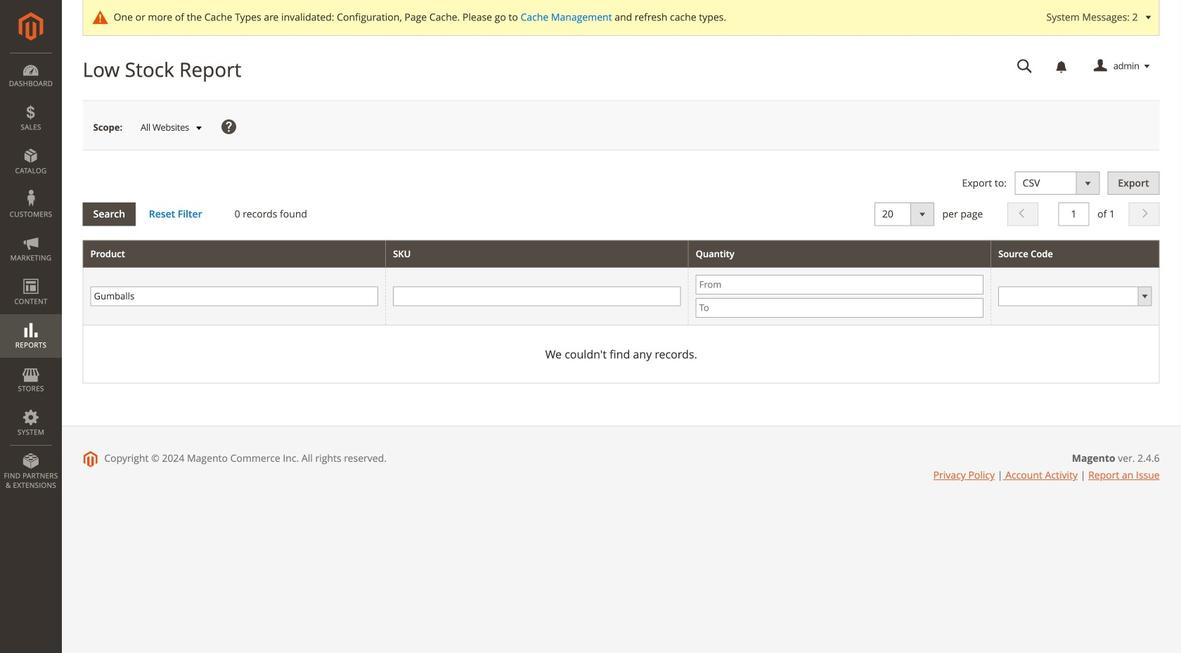Task type: locate. For each thing, give the bounding box(es) containing it.
None text field
[[1008, 54, 1043, 79], [1059, 203, 1090, 226], [1008, 54, 1043, 79], [1059, 203, 1090, 226]]

From text field
[[696, 275, 984, 295]]

menu bar
[[0, 53, 62, 497]]

magento admin panel image
[[19, 12, 43, 41]]

To text field
[[696, 298, 984, 318]]

None text field
[[90, 287, 379, 306], [393, 287, 681, 306], [90, 287, 379, 306], [393, 287, 681, 306]]



